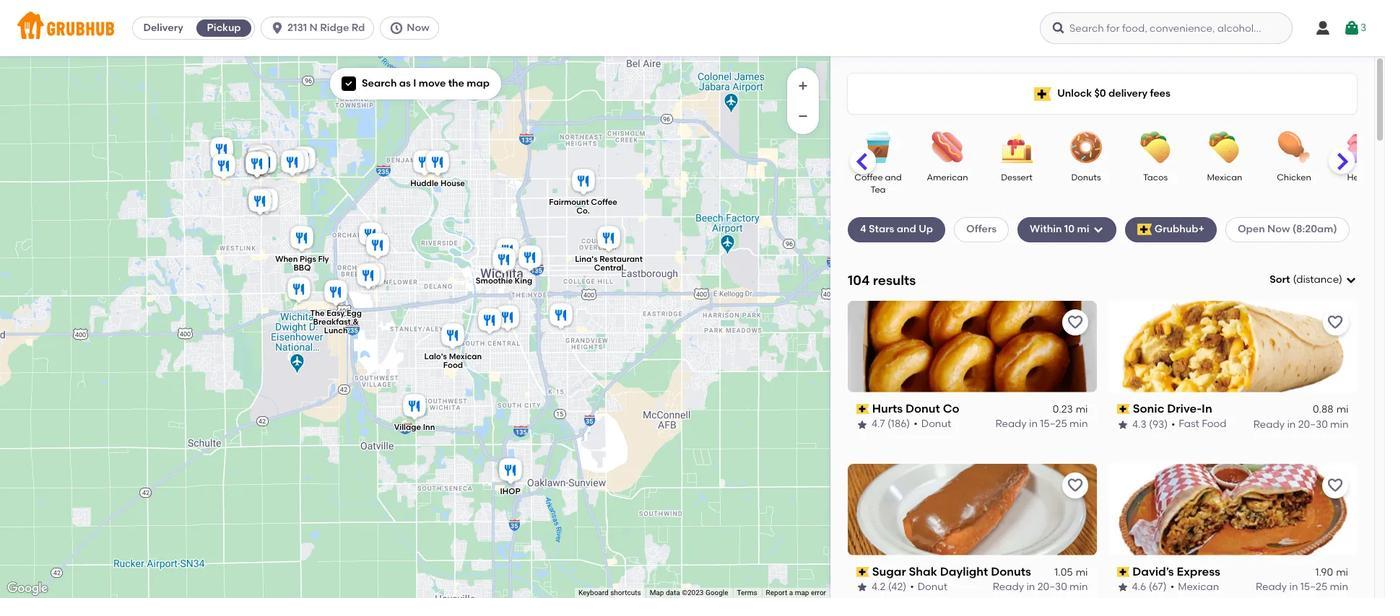 Task type: describe. For each thing, give the bounding box(es) containing it.
when pigs fly bbq image
[[287, 224, 316, 255]]

the
[[310, 309, 325, 318]]

grubhub+
[[1155, 223, 1205, 236]]

ready in 15–25 min for hurts donut co
[[996, 418, 1088, 431]]

sonic drive-in
[[1133, 402, 1212, 416]]

20–30 for sugar shak daylight donuts
[[1038, 582, 1067, 594]]

offers
[[966, 223, 997, 236]]

save this restaurant image for hurts donut co
[[1066, 314, 1084, 331]]

2131
[[288, 22, 307, 34]]

when
[[275, 254, 298, 264]]

in for in
[[1287, 418, 1296, 431]]

search as i move the map
[[362, 77, 490, 90]]

coffee and tea
[[855, 173, 902, 195]]

fees
[[1150, 87, 1171, 100]]

4 stars and up
[[860, 223, 933, 236]]

star icon image for sugar shak daylight donuts
[[857, 582, 868, 594]]

ninza sushi bar image
[[252, 186, 281, 218]]

up
[[919, 223, 933, 236]]

a
[[789, 589, 793, 597]]

star icon image for sonic drive-in
[[1117, 419, 1129, 431]]

and inside coffee and tea
[[885, 173, 902, 183]]

1.90 mi
[[1316, 567, 1348, 579]]

delivery
[[1109, 87, 1148, 100]]

4.2
[[872, 582, 886, 594]]

los cocos mexican restaurant image
[[246, 187, 274, 218]]

inn
[[423, 423, 435, 432]]

sonic drive-in logo image
[[1108, 301, 1357, 393]]

coffee inside the fairmount coffee co.
[[591, 198, 617, 207]]

distance
[[1297, 274, 1339, 286]]

• fast food
[[1171, 418, 1227, 431]]

daylight
[[940, 565, 988, 579]]

egg cetera image
[[493, 236, 522, 268]]

shak
[[909, 565, 937, 579]]

lalo's mexican food
[[424, 352, 482, 370]]

subway® 10907-0 image
[[410, 148, 439, 179]]

min down 1.90 mi
[[1330, 582, 1348, 594]]

mi for hurts donut co
[[1076, 404, 1088, 416]]

grubhub plus flag logo image for grubhub+
[[1137, 224, 1152, 236]]

lina's restaurant central image
[[594, 224, 623, 255]]

svg image for now
[[390, 21, 404, 35]]

unlock
[[1058, 87, 1092, 100]]

svg image up unlock at the top right of the page
[[1052, 21, 1066, 35]]

fairmount coffee co. image
[[569, 166, 598, 198]]

chicken
[[1277, 173, 1312, 183]]

pizza ranch image
[[243, 149, 272, 181]]

1 vertical spatial map
[[795, 589, 809, 597]]

104 results
[[848, 272, 916, 289]]

donut for shak
[[918, 582, 948, 594]]

mi for sonic drive-in
[[1336, 404, 1348, 416]]

terms link
[[737, 589, 757, 597]]

david's
[[1133, 565, 1174, 579]]

20–30 for sonic drive-in
[[1298, 418, 1328, 431]]

proceed
[[1019, 546, 1061, 558]]

open
[[1238, 223, 1265, 236]]

svg image inside field
[[1346, 275, 1357, 286]]

hibachi boy image
[[245, 142, 274, 174]]

1.90
[[1316, 567, 1333, 579]]

4.3 (93)
[[1132, 418, 1168, 431]]

keyboard
[[578, 589, 609, 597]]

• donut for shak
[[910, 582, 948, 594]]

(8:20am)
[[1293, 223, 1337, 236]]

american
[[927, 173, 968, 183]]

hurts donut co
[[872, 402, 960, 416]]

mi for david's express
[[1336, 567, 1348, 579]]

in for daylight
[[1027, 582, 1035, 594]]

dessert
[[1001, 173, 1033, 183]]

• for express
[[1171, 582, 1175, 594]]

0.88 mi
[[1313, 404, 1348, 416]]

lalo's mexican food image
[[438, 321, 467, 353]]

coffee inside coffee and tea
[[855, 173, 883, 183]]

stars
[[869, 223, 894, 236]]

as
[[399, 77, 411, 90]]

lalo's
[[424, 352, 447, 361]]

to
[[1064, 546, 1074, 558]]

within
[[1030, 223, 1062, 236]]

4.7 (186)
[[872, 418, 910, 431]]

min for in
[[1330, 418, 1348, 431]]

tacos y gorditas torres image
[[493, 303, 522, 335]]

coffee and tea image
[[853, 131, 904, 163]]

star icon image for hurts donut co
[[857, 419, 868, 431]]

i
[[413, 77, 416, 90]]

co.
[[577, 206, 590, 216]]

save this restaurant button for co
[[1062, 310, 1088, 336]]

co
[[943, 402, 960, 416]]

healthy
[[1347, 173, 1380, 183]]

when pigs fly bbq smoothie king
[[275, 254, 532, 286]]

freddy's frozen custard & steakburgers image
[[251, 148, 280, 179]]

104
[[848, 272, 870, 289]]

• for donut
[[914, 418, 918, 431]]

panera bread image
[[207, 135, 236, 166]]

open now (8:20am)
[[1238, 223, 1337, 236]]

report a map error
[[766, 589, 826, 597]]

delivery button
[[133, 17, 194, 40]]

Search for food, convenience, alcohol... search field
[[1040, 12, 1293, 44]]

map data ©2023 google
[[650, 589, 728, 597]]

sonic drive-in image
[[249, 148, 278, 179]]

none field containing sort
[[1270, 273, 1357, 288]]

sort ( distance )
[[1270, 274, 1343, 286]]

mi for sugar shak daylight donuts
[[1076, 567, 1088, 579]]

food for fast
[[1202, 418, 1227, 431]]

proceed to checkout button
[[975, 540, 1169, 566]]

egg
[[347, 309, 362, 318]]

0 horizontal spatial map
[[467, 77, 490, 90]]

min for daylight
[[1070, 582, 1088, 594]]

tacos image
[[1130, 131, 1181, 163]]

3
[[1361, 22, 1367, 34]]

star icon image for david's express
[[1117, 582, 1129, 594]]

keyboard shortcuts button
[[578, 589, 641, 599]]

david's express
[[1133, 565, 1221, 579]]

n
[[310, 22, 318, 34]]

shortcuts
[[610, 589, 641, 597]]

in
[[1202, 402, 1212, 416]]

svg image for 2131 n ridge rd
[[270, 21, 285, 35]]

4.2 (42)
[[872, 582, 907, 594]]

data
[[666, 589, 680, 597]]

ready for in
[[1253, 418, 1285, 431]]

svg image inside 3 button
[[1343, 20, 1361, 37]]

papa johns image
[[244, 145, 273, 177]]

subscription pass image
[[857, 568, 869, 578]]

village
[[394, 423, 421, 432]]

0 vertical spatial donuts
[[1071, 173, 1101, 183]]

fairmount coffee co.
[[549, 198, 617, 216]]

google image
[[4, 580, 51, 599]]

0.23 mi
[[1053, 404, 1088, 416]]

ridge
[[320, 22, 349, 34]]

plus icon image
[[796, 79, 810, 93]]

report a map error link
[[766, 589, 826, 597]]

restaurant
[[600, 254, 643, 264]]

4.6
[[1132, 582, 1146, 594]]

subscription pass image for sonic drive-in
[[1117, 405, 1130, 415]]

• mexican
[[1171, 582, 1219, 594]]

tacos
[[1143, 173, 1168, 183]]

checkout
[[1076, 546, 1124, 558]]

fly
[[318, 254, 329, 264]]

error
[[811, 589, 826, 597]]

jason's deli image
[[278, 148, 307, 179]]



Task type: locate. For each thing, give the bounding box(es) containing it.
mi right 10
[[1077, 223, 1090, 236]]

2 save this restaurant image from the top
[[1327, 477, 1344, 495]]

1 horizontal spatial grubhub plus flag logo image
[[1137, 224, 1152, 236]]

0 horizontal spatial 15–25
[[1040, 418, 1067, 431]]

star icon image left 4.6
[[1117, 582, 1129, 594]]

star icon image left 4.7
[[857, 419, 868, 431]]

breakfast
[[313, 317, 351, 327]]

delivery
[[143, 22, 183, 34]]

google
[[706, 589, 728, 597]]

0 vertical spatial coffee
[[855, 173, 883, 183]]

unlock $0 delivery fees
[[1058, 87, 1171, 100]]

0 vertical spatial now
[[407, 22, 429, 34]]

the easy egg breakfast & lunch image
[[321, 278, 350, 309]]

1 horizontal spatial coffee
[[855, 173, 883, 183]]

(42)
[[888, 582, 907, 594]]

ihop
[[500, 487, 521, 497]]

map right the
[[467, 77, 490, 90]]

village inn image
[[400, 392, 429, 424]]

0 horizontal spatial ready in 20–30 min
[[993, 582, 1088, 594]]

food inside lalo's mexican food
[[443, 361, 463, 370]]

report
[[766, 589, 787, 597]]

(186)
[[888, 418, 910, 431]]

subscription pass image for hurts donut co
[[857, 405, 869, 415]]

mi right 0.23
[[1076, 404, 1088, 416]]

star icon image down subscription pass icon
[[857, 582, 868, 594]]

1 vertical spatial food
[[1202, 418, 1227, 431]]

0 vertical spatial • donut
[[914, 418, 951, 431]]

1 horizontal spatial ready in 15–25 min
[[1256, 582, 1348, 594]]

4.3
[[1132, 418, 1146, 431]]

the donut whole image
[[516, 243, 545, 275]]

mi right 1.05 on the right of page
[[1076, 567, 1088, 579]]

donuts image
[[1061, 131, 1112, 163]]

• for drive-
[[1171, 418, 1175, 431]]

smoothie king image
[[490, 245, 519, 277]]

save this restaurant image for david's express
[[1327, 477, 1344, 495]]

the popcorner image
[[243, 149, 272, 181]]

and up tea
[[885, 173, 902, 183]]

star icon image left 4.3
[[1117, 419, 1129, 431]]

0 vertical spatial ready in 15–25 min
[[996, 418, 1088, 431]]

1 vertical spatial • donut
[[910, 582, 948, 594]]

sonic
[[1133, 402, 1164, 416]]

in for co
[[1029, 418, 1038, 431]]

david's express logo image
[[1108, 464, 1357, 556]]

sort
[[1270, 274, 1290, 286]]

sugar shak daylight donuts logo image
[[848, 464, 1097, 556]]

kfc image
[[283, 147, 312, 179]]

1 vertical spatial and
[[897, 223, 916, 236]]

ready in 15–25 min down 1.90
[[1256, 582, 1348, 594]]

huddle
[[410, 179, 439, 188]]

(93)
[[1149, 418, 1168, 431]]

subscription pass image left sonic
[[1117, 405, 1130, 415]]

0 horizontal spatial ready in 15–25 min
[[996, 418, 1088, 431]]

coffee right co.
[[591, 198, 617, 207]]

ihop image
[[496, 456, 525, 488]]

• down hurts donut co
[[914, 418, 918, 431]]

0 vertical spatial grubhub plus flag logo image
[[1034, 87, 1052, 101]]

tea
[[871, 185, 886, 195]]

rd
[[351, 22, 365, 34]]

min
[[1070, 418, 1088, 431], [1330, 418, 1348, 431], [1070, 582, 1088, 594], [1330, 582, 1348, 594]]

ready for daylight
[[993, 582, 1024, 594]]

donut left co
[[906, 402, 940, 416]]

1 vertical spatial ready in 20–30 min
[[993, 582, 1088, 594]]

&
[[353, 317, 359, 327]]

bbq
[[294, 263, 311, 273]]

map right a
[[795, 589, 809, 597]]

• donut down hurts donut co
[[914, 418, 951, 431]]

save this restaurant button
[[1062, 310, 1088, 336], [1322, 310, 1348, 336], [1062, 473, 1088, 499], [1322, 473, 1348, 499]]

huddle house image
[[423, 148, 452, 179]]

within 10 mi
[[1030, 223, 1090, 236]]

food for mexican
[[443, 361, 463, 370]]

sugar shak daylight donuts image
[[243, 149, 272, 181]]

donuts down proceed
[[991, 565, 1031, 579]]

now inside button
[[407, 22, 429, 34]]

mexican down express
[[1178, 582, 1219, 594]]

pickup
[[207, 22, 241, 34]]

ready in 20–30 min down 0.88
[[1253, 418, 1348, 431]]

1 vertical spatial grubhub plus flag logo image
[[1137, 224, 1152, 236]]

1 horizontal spatial 20–30
[[1298, 418, 1328, 431]]

old chicago pizza + taproom image
[[248, 143, 277, 174]]

coffee up tea
[[855, 173, 883, 183]]

mexican down mexican image
[[1207, 173, 1243, 183]]

map
[[467, 77, 490, 90], [795, 589, 809, 597]]

dessert image
[[992, 131, 1042, 163]]

sugar shak daylight donuts
[[872, 565, 1031, 579]]

food down in
[[1202, 418, 1227, 431]]

in
[[1029, 418, 1038, 431], [1287, 418, 1296, 431], [1027, 582, 1035, 594], [1290, 582, 1298, 594]]

crispy donuts wichita image
[[363, 231, 392, 263]]

0 vertical spatial food
[[443, 361, 463, 370]]

• right (67)
[[1171, 582, 1175, 594]]

min down 0.23 mi
[[1070, 418, 1088, 431]]

express
[[1177, 565, 1221, 579]]

0 horizontal spatial grubhub plus flag logo image
[[1034, 87, 1052, 101]]

donut
[[906, 402, 940, 416], [921, 418, 951, 431], [918, 582, 948, 594]]

• right (93)
[[1171, 418, 1175, 431]]

1.05
[[1055, 567, 1073, 579]]

svg image
[[270, 21, 285, 35], [390, 21, 404, 35], [1052, 21, 1066, 35], [345, 80, 353, 88]]

ready in 15–25 min down 0.23
[[996, 418, 1088, 431]]

subscription pass image left the hurts
[[857, 405, 869, 415]]

0.88
[[1313, 404, 1333, 416]]

subscription pass image
[[857, 405, 869, 415], [1117, 405, 1130, 415], [1117, 568, 1130, 578]]

3 button
[[1343, 15, 1367, 41]]

• for shak
[[910, 582, 914, 594]]

save this restaurant image for sugar shak daylight donuts
[[1066, 477, 1084, 495]]

15–25 for david's express
[[1301, 582, 1328, 594]]

ready in 20–30 min for sonic drive-in
[[1253, 418, 1348, 431]]

0 vertical spatial and
[[885, 173, 902, 183]]

food down lalo's mexican food image
[[443, 361, 463, 370]]

ready in 20–30 min for sugar shak daylight donuts
[[993, 582, 1088, 594]]

mi right 1.90
[[1336, 567, 1348, 579]]

mexican image
[[1200, 131, 1250, 163]]

0 horizontal spatial coffee
[[591, 198, 617, 207]]

donuts
[[1071, 173, 1101, 183], [991, 565, 1031, 579]]

hurts donut co logo image
[[848, 301, 1097, 393]]

svg image left 2131
[[270, 21, 285, 35]]

grubhub plus flag logo image left grubhub+
[[1137, 224, 1152, 236]]

1 vertical spatial now
[[1268, 223, 1290, 236]]

0 vertical spatial 20–30
[[1298, 418, 1328, 431]]

1 save this restaurant image from the top
[[1066, 314, 1084, 331]]

svg image for search as i move the map
[[345, 80, 353, 88]]

2131 n ridge rd button
[[261, 17, 380, 40]]

king
[[515, 276, 532, 286]]

20–30 down 1.05 on the right of page
[[1038, 582, 1067, 594]]

ready for co
[[996, 418, 1027, 431]]

now
[[407, 22, 429, 34], [1268, 223, 1290, 236]]

0 horizontal spatial 20–30
[[1038, 582, 1067, 594]]

4
[[860, 223, 866, 236]]

village inn
[[394, 423, 435, 432]]

main navigation navigation
[[0, 0, 1385, 56]]

grubhub plus flag logo image left unlock at the top right of the page
[[1034, 87, 1052, 101]]

grubhub plus flag logo image for unlock $0 delivery fees
[[1034, 87, 1052, 101]]

svg image inside 2131 n ridge rd button
[[270, 21, 285, 35]]

svg image
[[1315, 20, 1332, 37], [1343, 20, 1361, 37], [1092, 224, 1104, 236], [1346, 275, 1357, 286]]

donut for donut
[[921, 418, 951, 431]]

1 vertical spatial save this restaurant image
[[1327, 477, 1344, 495]]

now right open in the right of the page
[[1268, 223, 1290, 236]]

save this restaurant image
[[1327, 314, 1344, 331], [1327, 477, 1344, 495]]

hurts donut co image
[[290, 144, 319, 176]]

0 horizontal spatial donuts
[[991, 565, 1031, 579]]

mi right 0.88
[[1336, 404, 1348, 416]]

mexican inside lalo's mexican food
[[449, 352, 482, 361]]

save this restaurant button for daylight
[[1062, 473, 1088, 499]]

1 vertical spatial mexican
[[449, 352, 482, 361]]

1 vertical spatial 20–30
[[1038, 582, 1067, 594]]

chicken image
[[1269, 131, 1320, 163]]

subscription pass image left david's
[[1117, 568, 1130, 578]]

huddle house
[[410, 179, 465, 188]]

0 vertical spatial mexican
[[1207, 173, 1243, 183]]

proceed to checkout
[[1019, 546, 1124, 558]]

mexican right lalo's at the bottom
[[449, 352, 482, 361]]

popeyes image
[[356, 220, 385, 252]]

lina's restaurant central
[[575, 254, 643, 272]]

1 horizontal spatial ready in 20–30 min
[[1253, 418, 1348, 431]]

search
[[362, 77, 397, 90]]

2131 n ridge rd
[[288, 22, 365, 34]]

save this restaurant image for sonic drive-in
[[1327, 314, 1344, 331]]

wichita brewing company image
[[246, 185, 274, 217]]

0 vertical spatial save this restaurant image
[[1066, 314, 1084, 331]]

• donut down the shak
[[910, 582, 948, 594]]

the
[[448, 77, 464, 90]]

move
[[419, 77, 446, 90]]

the easy egg breakfast & lunch
[[310, 309, 362, 335]]

svg image inside now button
[[390, 21, 404, 35]]

20–30 down 0.88
[[1298, 418, 1328, 431]]

ready in 20–30 min down 1.05 on the right of page
[[993, 582, 1088, 594]]

minus icon image
[[796, 109, 810, 124]]

0 vertical spatial donut
[[906, 402, 940, 416]]

star icon image
[[857, 419, 868, 431], [1117, 419, 1129, 431], [857, 582, 868, 594], [1117, 582, 1129, 594]]

david's express image
[[209, 151, 238, 183]]

hurts
[[872, 402, 903, 416]]

min for co
[[1070, 418, 1088, 431]]

0 vertical spatial save this restaurant image
[[1327, 314, 1344, 331]]

(67)
[[1149, 582, 1167, 594]]

don taco stop mexican fast food image
[[475, 306, 504, 338]]

min down 0.88 mi
[[1330, 418, 1348, 431]]

min down "1.05 mi"
[[1070, 582, 1088, 594]]

fairmount
[[549, 198, 589, 207]]

svg image left search
[[345, 80, 353, 88]]

mexican for • mexican
[[1178, 582, 1219, 594]]

• right (42)
[[910, 582, 914, 594]]

$0
[[1095, 87, 1106, 100]]

1 horizontal spatial food
[[1202, 418, 1227, 431]]

4.7
[[872, 418, 885, 431]]

and left up
[[897, 223, 916, 236]]

map region
[[0, 5, 945, 599]]

• donut for donut
[[914, 418, 951, 431]]

15–25 down 1.90
[[1301, 582, 1328, 594]]

now up i
[[407, 22, 429, 34]]

0.23
[[1053, 404, 1073, 416]]

house
[[441, 179, 465, 188]]

sugar
[[872, 565, 906, 579]]

2 vertical spatial mexican
[[1178, 582, 1219, 594]]

svg image right rd
[[390, 21, 404, 35]]

None field
[[1270, 273, 1357, 288]]

1 vertical spatial 15–25
[[1301, 582, 1328, 594]]

1 save this restaurant image from the top
[[1327, 314, 1344, 331]]

results
[[873, 272, 916, 289]]

15–25 down 0.23
[[1040, 418, 1067, 431]]

food
[[443, 361, 463, 370], [1202, 418, 1227, 431]]

healthy image
[[1338, 131, 1385, 163]]

donuts down donuts image
[[1071, 173, 1101, 183]]

ready in 15–25 min
[[996, 418, 1088, 431], [1256, 582, 1348, 594]]

)
[[1339, 274, 1343, 286]]

jimmie's diner image
[[547, 301, 576, 333]]

grubhub plus flag logo image
[[1034, 87, 1052, 101], [1137, 224, 1152, 236]]

save this restaurant image
[[1066, 314, 1084, 331], [1066, 477, 1084, 495]]

0 vertical spatial 15–25
[[1040, 418, 1067, 431]]

lina's
[[575, 254, 598, 264]]

1 vertical spatial ready in 15–25 min
[[1256, 582, 1348, 594]]

1 vertical spatial coffee
[[591, 198, 617, 207]]

american image
[[922, 131, 973, 163]]

0 horizontal spatial food
[[443, 361, 463, 370]]

donut down co
[[921, 418, 951, 431]]

spear's restaurant & pie shop image
[[354, 261, 383, 293]]

ready in 15–25 min for david's express
[[1256, 582, 1348, 594]]

1 vertical spatial donut
[[921, 418, 951, 431]]

10
[[1065, 223, 1075, 236]]

1 horizontal spatial 15–25
[[1301, 582, 1328, 594]]

easy
[[327, 309, 345, 318]]

1 vertical spatial save this restaurant image
[[1066, 477, 1084, 495]]

1 horizontal spatial map
[[795, 589, 809, 597]]

2 vertical spatial donut
[[918, 582, 948, 594]]

0 vertical spatial ready in 20–30 min
[[1253, 418, 1348, 431]]

20–30
[[1298, 418, 1328, 431], [1038, 582, 1067, 594]]

subscription pass image for david's express
[[1117, 568, 1130, 578]]

map
[[650, 589, 664, 597]]

15–25 for hurts donut co
[[1040, 418, 1067, 431]]

0 horizontal spatial now
[[407, 22, 429, 34]]

save this restaurant button for in
[[1322, 310, 1348, 336]]

cracker barrel image
[[285, 275, 313, 307]]

donut down the shak
[[918, 582, 948, 594]]

1 horizontal spatial now
[[1268, 223, 1290, 236]]

2 save this restaurant image from the top
[[1066, 477, 1084, 495]]

coffee
[[855, 173, 883, 183], [591, 198, 617, 207]]

1 vertical spatial donuts
[[991, 565, 1031, 579]]

oasis lounge image
[[359, 260, 388, 292]]

0 vertical spatial map
[[467, 77, 490, 90]]

mexican for lalo's mexican food
[[449, 352, 482, 361]]

smoothie
[[476, 276, 513, 286]]

1 horizontal spatial donuts
[[1071, 173, 1101, 183]]



Task type: vqa. For each thing, say whether or not it's contained in the screenshot.
the of
no



